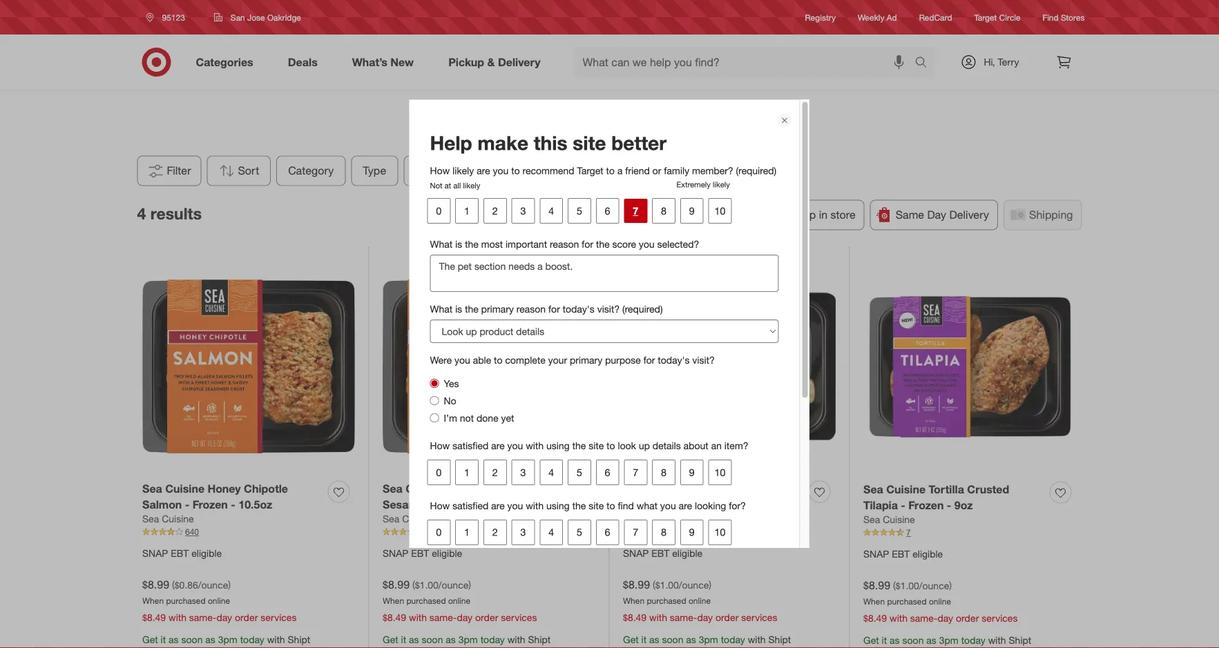 Task type: vqa. For each thing, say whether or not it's contained in the screenshot.
Pickup button
yes



Task type: locate. For each thing, give the bounding box(es) containing it.
$8.99 for sea cuisine pan sear teriyaki sesame salmon - frozen - 9oz
[[383, 578, 410, 592]]

$8.99 for sea cuisine tortilla crusted tilapia - frozen - 9oz
[[863, 579, 890, 592]]

9oz down tortilla
[[955, 499, 973, 512]]

get for sea cuisine tortilla crusted tilapia - frozen - 9oz
[[863, 635, 879, 647]]

sear inside sea cuisine pan sear teriyaki sesame salmon - frozen - 9oz
[[471, 482, 495, 496]]

today for 10.5oz
[[240, 634, 264, 646]]

target circle
[[974, 12, 1021, 22]]

$1.00 down 312
[[655, 579, 679, 591]]

1 horizontal spatial tilapia
[[863, 499, 898, 512]]

cuisine up the 7
[[883, 514, 915, 526]]

cuisine up 499
[[402, 513, 434, 525]]

services inside $8.99 ( $0.86 /ounce ) when purchased online $8.49 with same-day order services
[[261, 612, 297, 624]]

sea cuisine link for sea cuisine honey chipotle salmon - frozen - 10.5oz
[[142, 513, 194, 527]]

sea cuisine pan sear garlic & herb tilapia - frozen - 9oz image
[[623, 260, 836, 473], [623, 260, 836, 473]]

tortilla
[[929, 483, 964, 496]]

$8.49 for sea cuisine pan sear teriyaki sesame salmon - frozen - 9oz
[[383, 612, 406, 624]]

sea cuisine tortilla crusted tilapia - frozen - 9oz link
[[863, 482, 1044, 513]]

salmon
[[142, 498, 182, 511], [428, 498, 467, 511]]

0 horizontal spatial 4
[[137, 204, 146, 223]]

sea cuisine up "640" at the bottom
[[142, 513, 194, 525]]

/ounce down 7 link
[[919, 580, 949, 592]]

) down 312 link
[[709, 579, 712, 591]]

) right '$0.86'
[[228, 579, 231, 591]]

1 salmon from the left
[[142, 498, 182, 511]]

registry link
[[805, 11, 836, 23]]

herb
[[623, 498, 649, 511]]

tilapia
[[652, 498, 686, 511], [863, 499, 898, 512]]

sea cuisine tortilla crusted tilapia - frozen - 9oz image
[[863, 260, 1077, 474], [863, 260, 1077, 474]]

sea for sea cuisine tortilla crusted tilapia - frozen - 9oz 'sea cuisine' 'link'
[[863, 514, 880, 526]]

/ounce inside $8.99 ( $0.86 /ounce ) when purchased online $8.49 with same-day order services
[[198, 579, 228, 591]]

frozen up 312 link
[[697, 498, 732, 511]]

day inside $8.99 ( $0.86 /ounce ) when purchased online $8.49 with same-day order services
[[217, 612, 232, 624]]

ebt for sea cuisine honey chipotle salmon - frozen - 10.5oz
[[171, 547, 189, 559]]

1 horizontal spatial $1.00
[[655, 579, 679, 591]]

$1.00 for herb
[[655, 579, 679, 591]]

499
[[426, 527, 439, 538]]

get for sea cuisine pan sear teriyaki sesame salmon - frozen - 9oz
[[383, 634, 398, 646]]

cuisine up herb
[[646, 482, 685, 496]]

eligible down 312
[[672, 547, 703, 559]]

$1.00 down 499
[[415, 579, 439, 591]]

eligible for 10.5oz
[[191, 547, 222, 559]]

1 horizontal spatial pan
[[688, 482, 708, 496]]

sea inside sea cuisine honey chipotle salmon - frozen - 10.5oz
[[142, 482, 162, 496]]

services for sea cuisine honey chipotle salmon - frozen - 10.5oz
[[261, 612, 297, 624]]

frozen down tortilla
[[909, 499, 944, 512]]

pan up 312 link
[[688, 482, 708, 496]]

sear for teriyaki
[[471, 482, 495, 496]]

pickup
[[716, 208, 750, 222]]

9oz
[[524, 498, 543, 511], [743, 498, 761, 511], [955, 499, 973, 512]]

online for 9oz
[[929, 597, 951, 607]]

when for sea cuisine pan sear teriyaki sesame salmon - frozen - 9oz
[[383, 596, 404, 607]]

sear
[[471, 482, 495, 496], [712, 482, 736, 496]]

same- for 9oz
[[910, 613, 938, 625]]

with
[[169, 612, 186, 624], [409, 612, 427, 624], [649, 612, 667, 624], [890, 613, 908, 625], [267, 634, 285, 646], [508, 634, 525, 646], [748, 634, 766, 646], [988, 635, 1006, 647]]

when inside $8.99 ( $0.86 /ounce ) when purchased online $8.49 with same-day order services
[[142, 596, 164, 607]]

cuisine up "640" at the bottom
[[162, 513, 194, 525]]

sea cuisine link up "640" at the bottom
[[142, 513, 194, 527]]

filter button
[[137, 156, 201, 186]]

sea for sea cuisine pan sear garlic & herb tilapia - frozen - 9oz link
[[623, 482, 643, 496]]

online
[[208, 596, 230, 607], [448, 596, 470, 607], [689, 596, 711, 607], [929, 597, 951, 607]]

target circle link
[[974, 11, 1021, 23]]

/ounce for frozen
[[439, 579, 469, 591]]

$8.99 for sea cuisine pan sear garlic & herb tilapia - frozen - 9oz
[[623, 578, 650, 592]]

when
[[142, 596, 164, 607], [383, 596, 404, 607], [623, 596, 645, 607], [863, 597, 885, 607]]

ebt down the 7
[[892, 548, 910, 560]]

0 horizontal spatial sear
[[471, 482, 495, 496]]

sear for garlic
[[712, 482, 736, 496]]

0 vertical spatial 4
[[591, 125, 598, 139]]

1 horizontal spatial sear
[[712, 482, 736, 496]]

as
[[169, 634, 179, 646], [205, 634, 215, 646], [409, 634, 419, 646], [446, 634, 456, 646], [649, 634, 659, 646], [686, 634, 696, 646], [890, 635, 900, 647], [927, 635, 937, 647]]

filter
[[167, 164, 191, 178]]

sea cuisine honey chipotle salmon - frozen - 10.5oz link
[[142, 481, 323, 513]]

weekly
[[858, 12, 885, 22]]

7 link
[[863, 527, 1077, 539]]

) down 7 link
[[949, 580, 952, 592]]

it for sea cuisine pan sear garlic & herb tilapia - frozen - 9oz
[[641, 634, 647, 646]]

cuisine left the honey
[[165, 482, 205, 496]]

/ounce
[[198, 579, 228, 591], [439, 579, 469, 591], [679, 579, 709, 591], [919, 580, 949, 592]]

sea inside sea cuisine pan sear garlic & herb tilapia - frozen - 9oz
[[623, 482, 643, 496]]

9oz down garlic
[[743, 498, 761, 511]]

cuisine up sesame
[[406, 482, 445, 496]]

snap ebt eligible down 312
[[623, 547, 703, 559]]

results
[[150, 204, 202, 223]]

( for sea cuisine pan sear garlic & herb tilapia - frozen - 9oz
[[653, 579, 655, 591]]

frozen
[[192, 498, 228, 511], [478, 498, 513, 511], [697, 498, 732, 511], [909, 499, 944, 512]]

2 salmon from the left
[[428, 498, 467, 511]]

eligible
[[191, 547, 222, 559], [432, 547, 462, 559], [672, 547, 703, 559], [913, 548, 943, 560]]

purchased for sea cuisine honey chipotle salmon - frozen - 10.5oz
[[166, 596, 206, 607]]

eligible for 9oz
[[913, 548, 943, 560]]

order inside $8.99 ( $0.86 /ounce ) when purchased online $8.49 with same-day order services
[[235, 612, 258, 624]]

1 pan from the left
[[448, 482, 468, 496]]

order for 9oz
[[956, 613, 979, 625]]

pan inside sea cuisine pan sear garlic & herb tilapia - frozen - 9oz
[[688, 482, 708, 496]]

soon
[[181, 634, 203, 646], [422, 634, 443, 646], [662, 634, 683, 646], [902, 635, 924, 647]]

today for frozen
[[481, 634, 505, 646]]

$8.99 ( $0.86 /ounce ) when purchased online $8.49 with same-day order services
[[142, 578, 297, 624]]

1 horizontal spatial 4
[[591, 125, 598, 139]]

snap ebt eligible down 499
[[383, 547, 462, 559]]

today
[[240, 634, 264, 646], [481, 634, 505, 646], [721, 634, 745, 646], [961, 635, 986, 647]]

deals
[[622, 164, 650, 178]]

2 horizontal spatial 9oz
[[955, 499, 973, 512]]

/ounce down "640" at the bottom
[[198, 579, 228, 591]]

-
[[185, 498, 189, 511], [231, 498, 235, 511], [471, 498, 475, 511], [517, 498, 521, 511], [689, 498, 694, 511], [735, 498, 740, 511], [901, 499, 905, 512], [947, 499, 951, 512]]

sea cuisine pan sear teriyaki sesame salmon - frozen - 9oz
[[383, 482, 543, 511]]

ebt down 499
[[411, 547, 429, 559]]

it
[[161, 634, 166, 646], [401, 634, 406, 646], [641, 634, 647, 646], [882, 635, 887, 647]]

sea cuisine link
[[142, 513, 194, 527], [383, 513, 434, 527], [623, 513, 675, 527], [863, 513, 915, 527]]

sea for 'sea cuisine' 'link' corresponding to sea cuisine honey chipotle salmon - frozen - 10.5oz
[[142, 513, 159, 525]]

/ounce down 499
[[439, 579, 469, 591]]

4 results
[[137, 204, 202, 223]]

ebt down 312
[[652, 547, 670, 559]]

same- inside $8.99 ( $0.86 /ounce ) when purchased online $8.49 with same-day order services
[[189, 612, 217, 624]]

shipt for sea cuisine pan sear garlic & herb tilapia - frozen - 9oz
[[769, 634, 791, 646]]

sea for 'sea cuisine' 'link' associated with sea cuisine pan sear garlic & herb tilapia - frozen - 9oz
[[623, 513, 640, 525]]

brand button
[[404, 156, 457, 186]]

guest
[[528, 164, 558, 178]]

online inside $8.99 ( $0.86 /ounce ) when purchased online $8.49 with same-day order services
[[208, 596, 230, 607]]

10.5oz
[[238, 498, 272, 511]]

eligible down 7 link
[[913, 548, 943, 560]]

$1.00 for frozen
[[896, 580, 919, 592]]

0 horizontal spatial $1.00
[[415, 579, 439, 591]]

soon for -
[[662, 634, 683, 646]]

same-
[[189, 612, 217, 624], [430, 612, 457, 624], [670, 612, 697, 624], [910, 613, 938, 625]]

snap for sea cuisine tortilla crusted tilapia - frozen - 9oz
[[863, 548, 889, 560]]

cuisine left tortilla
[[886, 483, 926, 496]]

7
[[906, 528, 911, 538]]

salmon inside sea cuisine pan sear teriyaki sesame salmon - frozen - 9oz
[[428, 498, 467, 511]]

pan inside sea cuisine pan sear teriyaki sesame salmon - frozen - 9oz
[[448, 482, 468, 496]]

2 sear from the left
[[712, 482, 736, 496]]

brand
[[415, 164, 445, 178]]

cuisine
[[165, 482, 205, 496], [406, 482, 445, 496], [646, 482, 685, 496], [886, 483, 926, 496], [162, 513, 194, 525], [402, 513, 434, 525], [643, 513, 675, 525], [883, 514, 915, 526]]

sea for sea cuisine pan sear teriyaki sesame salmon - frozen - 9oz link at the left bottom of the page
[[383, 482, 403, 496]]

today for 9oz
[[961, 635, 986, 647]]

( inside $8.99 ( $0.86 /ounce ) when purchased online $8.49 with same-day order services
[[172, 579, 175, 591]]

same- for -
[[670, 612, 697, 624]]

shop
[[790, 208, 816, 222]]

4 for 4 items
[[591, 125, 598, 139]]

) down 499 link
[[469, 579, 471, 591]]

0 horizontal spatial tilapia
[[652, 498, 686, 511]]

store
[[831, 208, 856, 222]]

ad
[[887, 12, 897, 22]]

services for sea cuisine tortilla crusted tilapia - frozen - 9oz
[[982, 613, 1018, 625]]

sea for sea cuisine honey chipotle salmon - frozen - 10.5oz link
[[142, 482, 162, 496]]

1 vertical spatial 4
[[137, 204, 146, 223]]

day
[[217, 612, 232, 624], [457, 612, 473, 624], [697, 612, 713, 624], [938, 613, 953, 625]]

day
[[927, 208, 946, 222]]

find stores link
[[1043, 11, 1085, 23]]

get it as soon as 3pm today with shipt
[[142, 634, 310, 646], [383, 634, 551, 646], [623, 634, 791, 646], [863, 635, 1031, 647]]

get it as soon as 3pm today with shipt for 9oz
[[863, 635, 1031, 647]]

with inside $8.99 ( $0.86 /ounce ) when purchased online $8.49 with same-day order services
[[169, 612, 186, 624]]

same- for frozen
[[430, 612, 457, 624]]

shipt for sea cuisine honey chipotle salmon - frozen - 10.5oz
[[288, 634, 310, 646]]

9oz inside sea cuisine pan sear garlic & herb tilapia - frozen - 9oz
[[743, 498, 761, 511]]

sea cuisine down herb
[[623, 513, 675, 525]]

sea cuisine honey chipotle salmon - frozen - 10.5oz image
[[142, 260, 355, 473], [142, 260, 355, 473]]

sea inside sea cuisine pan sear teriyaki sesame salmon - frozen - 9oz
[[383, 482, 403, 496]]

)
[[228, 579, 231, 591], [469, 579, 471, 591], [709, 579, 712, 591], [949, 580, 952, 592]]

1 horizontal spatial $8.99 ( $1.00 /ounce ) when purchased online $8.49 with same-day order services
[[623, 578, 777, 624]]

/ounce down 312
[[679, 579, 709, 591]]

type button
[[351, 156, 398, 186]]

( for sea cuisine pan sear teriyaki sesame salmon - frozen - 9oz
[[412, 579, 415, 591]]

sea cuisine pan sear teriyaki sesame salmon - frozen - 9oz image
[[383, 260, 595, 473], [383, 260, 595, 473]]

tilapia inside sea cuisine tortilla crusted tilapia - frozen - 9oz
[[863, 499, 898, 512]]

sear left "teriyaki"
[[471, 482, 495, 496]]

frozen down "teriyaki"
[[478, 498, 513, 511]]

it for sea cuisine honey chipotle salmon - frozen - 10.5oz
[[161, 634, 166, 646]]

$8.99 inside $8.99 ( $0.86 /ounce ) when purchased online $8.49 with same-day order services
[[142, 578, 169, 592]]

shipt for sea cuisine pan sear teriyaki sesame salmon - frozen - 9oz
[[528, 634, 551, 646]]

same day delivery
[[896, 208, 989, 222]]

snap ebt eligible down the 7
[[863, 548, 943, 560]]

get
[[142, 634, 158, 646], [383, 634, 398, 646], [623, 634, 639, 646], [863, 635, 879, 647]]

eligible down "640" at the bottom
[[191, 547, 222, 559]]

frozen inside sea cuisine pan sear teriyaki sesame salmon - frozen - 9oz
[[478, 498, 513, 511]]

$8.49 for sea cuisine pan sear garlic & herb tilapia - frozen - 9oz
[[623, 612, 647, 624]]

sea inside sea cuisine tortilla crusted tilapia - frozen - 9oz
[[863, 483, 883, 496]]

2 pan from the left
[[688, 482, 708, 496]]

shipping button
[[1004, 200, 1082, 230]]

cuisine inside sea cuisine tortilla crusted tilapia - frozen - 9oz
[[886, 483, 926, 496]]

rating
[[561, 164, 593, 178]]

sea cuisine honey chipotle salmon - frozen - 10.5oz
[[142, 482, 288, 511]]

2 horizontal spatial $1.00
[[896, 580, 919, 592]]

4
[[591, 125, 598, 139], [137, 204, 146, 223]]

pan up 499 link
[[448, 482, 468, 496]]

0 horizontal spatial pan
[[448, 482, 468, 496]]

day for -
[[697, 612, 713, 624]]

0 horizontal spatial 9oz
[[524, 498, 543, 511]]

(
[[172, 579, 175, 591], [412, 579, 415, 591], [653, 579, 655, 591], [893, 580, 896, 592]]

4 items
[[591, 125, 628, 139]]

$1.00 for salmon
[[415, 579, 439, 591]]

sea cuisine for sea cuisine pan sear teriyaki sesame salmon - frozen - 9oz
[[383, 513, 434, 525]]

) inside $8.99 ( $0.86 /ounce ) when purchased online $8.49 with same-day order services
[[228, 579, 231, 591]]

chipotle
[[244, 482, 288, 496]]

$0.86
[[175, 579, 198, 591]]

eligible down 499
[[432, 547, 462, 559]]

sea cuisine up the 7
[[863, 514, 915, 526]]

4 left results
[[137, 204, 146, 223]]

1 horizontal spatial salmon
[[428, 498, 467, 511]]

1 sear from the left
[[471, 482, 495, 496]]

$8.99
[[142, 578, 169, 592], [383, 578, 410, 592], [623, 578, 650, 592], [863, 579, 890, 592]]

frozen down the honey
[[192, 498, 228, 511]]

$8.49 inside $8.99 ( $0.86 /ounce ) when purchased online $8.49 with same-day order services
[[142, 612, 166, 624]]

find stores
[[1043, 12, 1085, 22]]

soon for frozen
[[422, 634, 443, 646]]

4 left items
[[591, 125, 598, 139]]

online for 10.5oz
[[208, 596, 230, 607]]

salmon inside sea cuisine honey chipotle salmon - frozen - 10.5oz
[[142, 498, 182, 511]]

snap
[[142, 547, 168, 559], [383, 547, 409, 559], [623, 547, 649, 559], [863, 548, 889, 560]]

sea cuisine link up the 7
[[863, 513, 915, 527]]

pan
[[448, 482, 468, 496], [688, 482, 708, 496]]

0 horizontal spatial salmon
[[142, 498, 182, 511]]

9oz down "teriyaki"
[[524, 498, 543, 511]]

sea cuisine down sesame
[[383, 513, 434, 525]]

purchased inside $8.99 ( $0.86 /ounce ) when purchased online $8.49 with same-day order services
[[166, 596, 206, 607]]

$8.99 ( $1.00 /ounce ) when purchased online $8.49 with same-day order services
[[383, 578, 537, 624], [623, 578, 777, 624], [863, 579, 1018, 625]]

sea cuisine link down herb
[[623, 513, 675, 527]]

ebt down "640" at the bottom
[[171, 547, 189, 559]]

1 horizontal spatial 9oz
[[743, 498, 761, 511]]

snap ebt eligible down "640" at the bottom
[[142, 547, 222, 559]]

sea cuisine link down sesame
[[383, 513, 434, 527]]

$1.00 down the 7
[[896, 580, 919, 592]]

sear left garlic
[[712, 482, 736, 496]]

0 horizontal spatial $8.99 ( $1.00 /ounce ) when purchased online $8.49 with same-day order services
[[383, 578, 537, 624]]

ebt for sea cuisine pan sear teriyaki sesame salmon - frozen - 9oz
[[411, 547, 429, 559]]

purchased for sea cuisine tortilla crusted tilapia - frozen - 9oz
[[887, 597, 927, 607]]

redcard link
[[919, 11, 952, 23]]

sesame
[[383, 498, 425, 511]]

soon for 9oz
[[902, 635, 924, 647]]

sear inside sea cuisine pan sear garlic & herb tilapia - frozen - 9oz
[[712, 482, 736, 496]]

snap for sea cuisine pan sear teriyaki sesame salmon - frozen - 9oz
[[383, 547, 409, 559]]



Task type: describe. For each thing, give the bounding box(es) containing it.
sea cuisine for sea cuisine pan sear garlic & herb tilapia - frozen - 9oz
[[623, 513, 675, 525]]

search button
[[909, 47, 942, 80]]

get it as soon as 3pm today with shipt for frozen
[[383, 634, 551, 646]]

What can we help you find? suggestions appear below search field
[[574, 47, 918, 77]]

sea cuisine for sea cuisine honey chipotle salmon - frozen - 10.5oz
[[142, 513, 194, 525]]

it for sea cuisine pan sear teriyaki sesame salmon - frozen - 9oz
[[401, 634, 406, 646]]

640 link
[[142, 527, 355, 539]]

purchased for sea cuisine pan sear teriyaki sesame salmon - frozen - 9oz
[[407, 596, 446, 607]]

same
[[896, 208, 924, 222]]

weekly ad link
[[858, 11, 897, 23]]

target
[[974, 12, 997, 22]]

/ounce for 9oz
[[919, 580, 949, 592]]

) for 9oz
[[949, 580, 952, 592]]

312 link
[[623, 527, 836, 539]]

sea cuisine pan sear teriyaki sesame salmon - frozen - 9oz link
[[383, 481, 563, 513]]

shop in store button
[[764, 200, 865, 230]]

sea cuisine pan sear garlic & herb tilapia - frozen - 9oz
[[623, 482, 781, 511]]

price
[[474, 164, 499, 178]]

2 horizontal spatial $8.99 ( $1.00 /ounce ) when purchased online $8.49 with same-day order services
[[863, 579, 1018, 625]]

frozen inside sea cuisine honey chipotle salmon - frozen - 10.5oz
[[192, 498, 228, 511]]

sea cuisine link for sea cuisine pan sear teriyaki sesame salmon - frozen - 9oz
[[383, 513, 434, 527]]

day for 9oz
[[938, 613, 953, 625]]

price button
[[462, 156, 511, 186]]

teriyaki
[[498, 482, 538, 496]]

crusted
[[967, 483, 1009, 496]]

frozen inside sea cuisine tortilla crusted tilapia - frozen - 9oz
[[909, 499, 944, 512]]

pan for -
[[448, 482, 468, 496]]

snap for sea cuisine honey chipotle salmon - frozen - 10.5oz
[[142, 547, 168, 559]]

items
[[601, 125, 628, 139]]

3pm for 9oz
[[939, 635, 959, 647]]

sea cuisine for sea cuisine tortilla crusted tilapia - frozen - 9oz
[[863, 514, 915, 526]]

order for -
[[716, 612, 739, 624]]

9oz inside sea cuisine pan sear teriyaki sesame salmon - frozen - 9oz
[[524, 498, 543, 511]]

snap ebt eligible for sea cuisine honey chipotle salmon - frozen - 10.5oz
[[142, 547, 222, 559]]

same- for 10.5oz
[[189, 612, 217, 624]]

snap ebt eligible for sea cuisine tortilla crusted tilapia - frozen - 9oz
[[863, 548, 943, 560]]

get it as soon as 3pm today with shipt for 10.5oz
[[142, 634, 310, 646]]

garlic
[[739, 482, 770, 496]]

get for sea cuisine honey chipotle salmon - frozen - 10.5oz
[[142, 634, 158, 646]]

ebt for sea cuisine pan sear garlic & herb tilapia - frozen - 9oz
[[652, 547, 670, 559]]

delivery
[[949, 208, 989, 222]]

4 for 4 results
[[137, 204, 146, 223]]

9oz inside sea cuisine tortilla crusted tilapia - frozen - 9oz
[[955, 499, 973, 512]]

cuisine inside sea cuisine pan sear teriyaki sesame salmon - frozen - 9oz
[[406, 482, 445, 496]]

( for sea cuisine honey chipotle salmon - frozen - 10.5oz
[[172, 579, 175, 591]]

circle
[[999, 12, 1021, 22]]

stores
[[1061, 12, 1085, 22]]

3pm for -
[[699, 634, 718, 646]]

eligible for -
[[672, 547, 703, 559]]

/ounce for 10.5oz
[[198, 579, 228, 591]]

tilapia inside sea cuisine pan sear garlic & herb tilapia - frozen - 9oz
[[652, 498, 686, 511]]

$8.99 ( $1.00 /ounce ) when purchased online $8.49 with same-day order services for frozen
[[623, 578, 777, 624]]

snap ebt eligible for sea cuisine pan sear garlic & herb tilapia - frozen - 9oz
[[623, 547, 703, 559]]

when for sea cuisine pan sear garlic & herb tilapia - frozen - 9oz
[[623, 596, 645, 607]]

3pm for frozen
[[458, 634, 478, 646]]

in
[[819, 208, 828, 222]]

order for 10.5oz
[[235, 612, 258, 624]]

eligible for frozen
[[432, 547, 462, 559]]

sea cuisine tortilla crusted tilapia - frozen - 9oz
[[863, 483, 1009, 512]]

) for frozen
[[469, 579, 471, 591]]

purchased for sea cuisine pan sear garlic & herb tilapia - frozen - 9oz
[[647, 596, 686, 607]]

3pm for 10.5oz
[[218, 634, 237, 646]]

sea cuisine pan sear garlic & herb tilapia - frozen - 9oz link
[[623, 481, 803, 513]]

honey
[[208, 482, 241, 496]]

shipt for sea cuisine tortilla crusted tilapia - frozen - 9oz
[[1009, 635, 1031, 647]]

order for frozen
[[475, 612, 498, 624]]

640
[[185, 527, 199, 538]]

sea cuisine link for sea cuisine pan sear garlic & herb tilapia - frozen - 9oz
[[623, 513, 675, 527]]

online for frozen
[[448, 596, 470, 607]]

cuisine inside sea cuisine honey chipotle salmon - frozen - 10.5oz
[[165, 482, 205, 496]]

sea for sea cuisine tortilla crusted tilapia - frozen - 9oz link
[[863, 483, 883, 496]]

services for sea cuisine pan sear teriyaki sesame salmon - frozen - 9oz
[[501, 612, 537, 624]]

today for -
[[721, 634, 745, 646]]

get for sea cuisine pan sear garlic & herb tilapia - frozen - 9oz
[[623, 634, 639, 646]]

) for 10.5oz
[[228, 579, 231, 591]]

sort button
[[207, 156, 271, 186]]

redcard
[[919, 12, 952, 22]]

online for -
[[689, 596, 711, 607]]

$8.99 ( $1.00 /ounce ) when purchased online $8.49 with same-day order services for -
[[383, 578, 537, 624]]

it for sea cuisine tortilla crusted tilapia - frozen - 9oz
[[882, 635, 887, 647]]

312
[[666, 527, 680, 538]]

category button
[[277, 156, 346, 186]]

$8.49 for sea cuisine tortilla crusted tilapia - frozen - 9oz
[[863, 613, 887, 625]]

cuisine up 312
[[643, 513, 675, 525]]

( for sea cuisine tortilla crusted tilapia - frozen - 9oz
[[893, 580, 896, 592]]

weekly ad
[[858, 12, 897, 22]]

type
[[363, 164, 386, 178]]

snap ebt eligible for sea cuisine pan sear teriyaki sesame salmon - frozen - 9oz
[[383, 547, 462, 559]]

day for 10.5oz
[[217, 612, 232, 624]]

search
[[909, 57, 942, 70]]

find
[[1043, 12, 1059, 22]]

services for sea cuisine pan sear garlic & herb tilapia - frozen - 9oz
[[741, 612, 777, 624]]

pickup button
[[691, 200, 759, 230]]

snap for sea cuisine pan sear garlic & herb tilapia - frozen - 9oz
[[623, 547, 649, 559]]

sea for 'sea cuisine' 'link' associated with sea cuisine pan sear teriyaki sesame salmon - frozen - 9oz
[[383, 513, 399, 525]]

ebt for sea cuisine tortilla crusted tilapia - frozen - 9oz
[[892, 548, 910, 560]]

sort
[[238, 164, 259, 178]]

guest rating button
[[517, 156, 605, 186]]

deals button
[[610, 156, 661, 186]]

/ounce for -
[[679, 579, 709, 591]]

cuisine inside sea cuisine pan sear garlic & herb tilapia - frozen - 9oz
[[646, 482, 685, 496]]

guest rating
[[528, 164, 593, 178]]

frozen inside sea cuisine pan sear garlic & herb tilapia - frozen - 9oz
[[697, 498, 732, 511]]

shipping
[[1029, 208, 1073, 222]]

registry
[[805, 12, 836, 22]]

category
[[288, 164, 334, 178]]

same day delivery button
[[870, 200, 998, 230]]

when for sea cuisine tortilla crusted tilapia - frozen - 9oz
[[863, 597, 885, 607]]

shop in store
[[790, 208, 856, 222]]

&
[[773, 482, 781, 496]]

get it as soon as 3pm today with shipt for -
[[623, 634, 791, 646]]

day for frozen
[[457, 612, 473, 624]]

) for -
[[709, 579, 712, 591]]

when for sea cuisine honey chipotle salmon - frozen - 10.5oz
[[142, 596, 164, 607]]

sea cuisine link for sea cuisine tortilla crusted tilapia - frozen - 9oz
[[863, 513, 915, 527]]

499 link
[[383, 527, 595, 539]]

$8.99 for sea cuisine honey chipotle salmon - frozen - 10.5oz
[[142, 578, 169, 592]]

$8.49 for sea cuisine honey chipotle salmon - frozen - 10.5oz
[[142, 612, 166, 624]]



